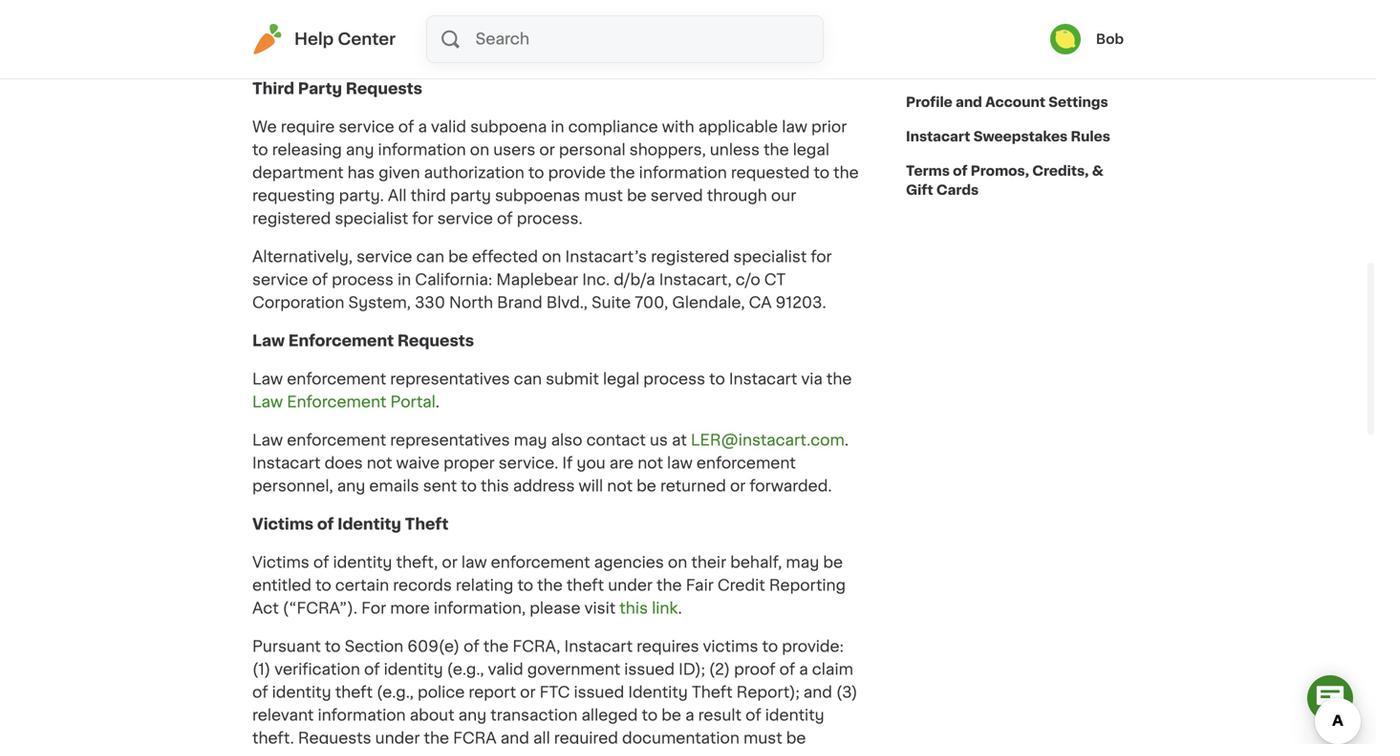 Task type: locate. For each thing, give the bounding box(es) containing it.
law down at
[[667, 456, 693, 471]]

emails
[[369, 479, 419, 494]]

theft
[[567, 578, 604, 594], [335, 685, 373, 701]]

0 horizontal spatial under
[[375, 731, 420, 745]]

may up reporting
[[786, 555, 819, 571]]

ler@instacart.com link
[[691, 433, 845, 448]]

0 horizontal spatial may
[[514, 433, 547, 448]]

requested
[[731, 165, 810, 181]]

1 vertical spatial identity
[[628, 685, 688, 701]]

to up ("fcra").
[[315, 578, 331, 594]]

1 vertical spatial under
[[608, 578, 653, 594]]

transaction
[[491, 708, 578, 724]]

enforcement up does
[[287, 433, 386, 448]]

this link link
[[620, 601, 678, 617]]

0 horizontal spatial for
[[412, 211, 433, 227]]

0 vertical spatial in
[[551, 119, 564, 135]]

requests inside pursuant to section 609(e) of the fcra, instacart requires victims to provide: (1) verification of identity (e.g., valid government issued id); (2) proof of a claim of identity theft (e.g., police report or ftc issued identity theft report); and (3) relevant information about any transaction alleged to be a result of identity theft. requests under the fcra and all required documentation mus
[[298, 731, 371, 745]]

1 vertical spatial applicable
[[698, 119, 778, 135]]

0 horizontal spatial theft
[[335, 685, 373, 701]]

or up transaction
[[520, 685, 536, 701]]

user avatar image
[[1050, 24, 1081, 54]]

releasing
[[272, 142, 342, 158]]

request left is
[[627, 20, 686, 35]]

provide
[[548, 165, 606, 181]]

enforcement inside . instacart does not waive proper service. if you are not law enforcement personnel, any emails sent to this address will not be returned or forwarded.
[[697, 456, 796, 471]]

0 horizontal spatial not
[[367, 456, 392, 471]]

or inside victims of identity theft, or law enforcement agencies on their behalf, may be entitled to certain records relating to the theft under the fair credit reporting act ("fcra"). for more information, please visit
[[442, 555, 458, 571]]

information
[[291, 20, 379, 35], [378, 142, 466, 158], [639, 165, 727, 181], [318, 708, 406, 724]]

and
[[383, 20, 411, 35], [801, 20, 830, 35], [956, 96, 982, 109], [804, 685, 832, 701], [501, 731, 529, 745]]

1 vertical spatial representatives
[[390, 433, 510, 448]]

1 law from the top
[[252, 334, 285, 349]]

on inside victims of identity theft, or law enforcement agencies on their behalf, may be entitled to certain records relating to the theft under the fair credit reporting act ("fcra"). for more information, please visit
[[668, 555, 688, 571]]

of up report);
[[780, 662, 795, 678]]

0 horizontal spatial .
[[436, 395, 440, 410]]

theft down (2)
[[692, 685, 733, 701]]

0 vertical spatial a
[[418, 119, 427, 135]]

enforcement
[[288, 334, 394, 349], [287, 395, 387, 410]]

not up 'emails'
[[367, 456, 392, 471]]

0 horizontal spatial can
[[416, 249, 444, 265]]

prior
[[811, 119, 847, 135]]

1 horizontal spatial for
[[811, 249, 832, 265]]

section
[[345, 639, 404, 655]]

0 vertical spatial process
[[332, 272, 394, 288]]

be inside pursuant to section 609(e) of the fcra, instacart requires victims to provide: (1) verification of identity (e.g., valid government issued id); (2) proof of a claim of identity theft (e.g., police report or ftc issued identity theft report); and (3) relevant information about any transaction alleged to be a result of identity theft. requests under the fcra and all required documentation mus
[[662, 708, 681, 724]]

not down are
[[607, 479, 633, 494]]

for
[[834, 20, 855, 35], [412, 211, 433, 227], [811, 249, 832, 265]]

police
[[418, 685, 465, 701]]

valid inside we require service of a valid subpoena in compliance with applicable law prior to releasing any information on users or personal shoppers, unless the legal department has given authorization to provide the information requested to the requesting party. all third party subpoenas must be served through our registered specialist for service of process.
[[431, 119, 466, 135]]

requests
[[346, 81, 422, 97], [397, 334, 474, 349], [298, 731, 371, 745]]

0 horizontal spatial valid
[[431, 119, 466, 135]]

2 vertical spatial under
[[375, 731, 420, 745]]

1 horizontal spatial applicable
[[698, 119, 778, 135]]

a up given
[[418, 119, 427, 135]]

process up at
[[644, 372, 705, 387]]

0 vertical spatial under
[[436, 0, 481, 12]]

0 horizontal spatial a
[[418, 119, 427, 135]]

enforcement up does
[[287, 395, 387, 410]]

1 vertical spatial victims
[[252, 555, 309, 571]]

any
[[346, 142, 374, 158], [337, 479, 365, 494], [458, 708, 487, 724]]

of up cards on the right top
[[953, 164, 968, 178]]

representatives
[[390, 372, 510, 387], [390, 433, 510, 448]]

contact
[[586, 433, 646, 448]]

to inside the applicable law under which you have the legal authority to request the information and clear identification that the request is confidential and for legal purposes only.
[[751, 0, 767, 12]]

victims inside victims of identity theft, or law enforcement agencies on their behalf, may be entitled to certain records relating to the theft under the fair credit reporting act ("fcra"). for more information, please visit
[[252, 555, 309, 571]]

1 vertical spatial valid
[[488, 662, 523, 678]]

does
[[325, 456, 363, 471]]

2 law from the top
[[252, 372, 283, 387]]

can
[[416, 249, 444, 265], [514, 372, 542, 387]]

Search search field
[[474, 16, 823, 62]]

identity inside victims of identity theft, or law enforcement agencies on their behalf, may be entitled to certain records relating to the theft under the fair credit reporting act ("fcra"). for more information, please visit
[[333, 555, 392, 571]]

1 vertical spatial &
[[1092, 164, 1104, 178]]

valid up report
[[488, 662, 523, 678]]

theft up visit
[[567, 578, 604, 594]]

0 vertical spatial registered
[[252, 211, 331, 227]]

pursuant
[[252, 639, 321, 655]]

law for law enforcement representatives may also contact us at ler@instacart.com
[[252, 433, 283, 448]]

all
[[388, 188, 407, 204]]

1 vertical spatial process
[[644, 372, 705, 387]]

required
[[554, 731, 618, 745]]

1 vertical spatial this
[[620, 601, 648, 617]]

of down section
[[364, 662, 380, 678]]

any up the fcra
[[458, 708, 487, 724]]

rules
[[1071, 130, 1111, 143]]

(2)
[[709, 662, 730, 678]]

2 vertical spatial for
[[811, 249, 832, 265]]

use
[[959, 61, 984, 75]]

0 horizontal spatial (e.g.,
[[377, 685, 414, 701]]

be up california:
[[448, 249, 468, 265]]

documentation
[[622, 731, 740, 745]]

requests down purposes
[[346, 81, 422, 97]]

law for law enforcement representatives can submit legal process to instacart via the law enforcement portal .
[[252, 372, 283, 387]]

you up that
[[534, 0, 563, 12]]

of down personnel,
[[317, 517, 334, 532]]

victims for victims of identity theft
[[252, 517, 314, 532]]

2 horizontal spatial .
[[845, 433, 849, 448]]

0 horizontal spatial registered
[[252, 211, 331, 227]]

glendale,
[[672, 295, 745, 311]]

2 horizontal spatial under
[[608, 578, 653, 594]]

also
[[551, 433, 583, 448]]

legal down prior
[[793, 142, 830, 158]]

is
[[690, 20, 702, 35]]

1 vertical spatial may
[[786, 555, 819, 571]]

brand
[[497, 295, 543, 311]]

issued down requires on the bottom of the page
[[624, 662, 675, 678]]

alternatively, service can be effected on instacart's registered specialist for service of process in california: maplebear inc. d/b/a instacart, c/o ct corporation system, 330 north brand blvd., suite 700, glendale, ca 91203.
[[252, 249, 832, 311]]

0 vertical spatial for
[[834, 20, 855, 35]]

theft down verification
[[335, 685, 373, 701]]

1 horizontal spatial &
[[1092, 164, 1104, 178]]

(e.g., up police
[[447, 662, 484, 678]]

legal right submit
[[603, 372, 640, 387]]

1 vertical spatial for
[[412, 211, 433, 227]]

0 vertical spatial (e.g.,
[[447, 662, 484, 678]]

this link .
[[620, 601, 686, 617]]

representatives for may
[[390, 433, 510, 448]]

identity down verification
[[272, 685, 331, 701]]

specialist up ct
[[733, 249, 807, 265]]

identity down the "id);"
[[628, 685, 688, 701]]

0 vertical spatial this
[[481, 479, 509, 494]]

0 vertical spatial requests
[[346, 81, 422, 97]]

0 vertical spatial victims
[[252, 517, 314, 532]]

help
[[294, 31, 334, 47]]

1 horizontal spatial theft
[[692, 685, 733, 701]]

1 horizontal spatial specialist
[[733, 249, 807, 265]]

or right users
[[539, 142, 555, 158]]

requesting
[[252, 188, 335, 204]]

fees
[[1058, 27, 1091, 40]]

2 horizontal spatial on
[[668, 555, 688, 571]]

inc.
[[582, 272, 610, 288]]

1 horizontal spatial theft
[[567, 578, 604, 594]]

2 vertical spatial on
[[668, 555, 688, 571]]

0 vertical spatial may
[[514, 433, 547, 448]]

0 horizontal spatial applicable
[[323, 0, 403, 12]]

0 vertical spatial on
[[470, 142, 490, 158]]

& down rules at the right top of page
[[1092, 164, 1104, 178]]

how to use ebt snap link
[[906, 51, 1058, 85]]

to inside law enforcement representatives can submit legal process to instacart via the law enforcement portal .
[[709, 372, 725, 387]]

or inside we require service of a valid subpoena in compliance with applicable law prior to releasing any information on users or personal shoppers, unless the legal department has given authorization to provide the information requested to the requesting party. all third party subpoenas must be served through our registered specialist for service of process.
[[539, 142, 555, 158]]

of inside victims of identity theft, or law enforcement agencies on their behalf, may be entitled to certain records relating to the theft under the fair credit reporting act ("fcra"). for more information, please visit
[[313, 555, 329, 571]]

theft inside victims of identity theft, or law enforcement agencies on their behalf, may be entitled to certain records relating to the theft under the fair credit reporting act ("fcra"). for more information, please visit
[[567, 578, 604, 594]]

on inside alternatively, service can be effected on instacart's registered specialist for service of process in california: maplebear inc. d/b/a instacart, c/o ct corporation system, 330 north brand blvd., suite 700, glendale, ca 91203.
[[542, 249, 562, 265]]

law for law enforcement requests
[[252, 334, 285, 349]]

this left link
[[620, 601, 648, 617]]

enforcement down the ler@instacart.com link
[[697, 456, 796, 471]]

applicable inside we require service of a valid subpoena in compliance with applicable law prior to releasing any information on users or personal shoppers, unless the legal department has given authorization to provide the information requested to the requesting party. all third party subpoenas must be served through our registered specialist for service of process.
[[698, 119, 778, 135]]

enforcement
[[287, 372, 386, 387], [287, 433, 386, 448], [697, 456, 796, 471], [491, 555, 590, 571]]

for up 91203. at right
[[811, 249, 832, 265]]

this down proper
[[481, 479, 509, 494]]

information down the
[[291, 20, 379, 35]]

to up the confidential
[[751, 0, 767, 12]]

legal up 'search' search box
[[637, 0, 673, 12]]

are
[[610, 456, 634, 471]]

and down use
[[956, 96, 982, 109]]

0 horizontal spatial this
[[481, 479, 509, 494]]

party
[[450, 188, 491, 204]]

report);
[[737, 685, 800, 701]]

legal inside law enforcement representatives can submit legal process to instacart via the law enforcement portal .
[[603, 372, 640, 387]]

1 vertical spatial in
[[398, 272, 411, 288]]

be up reporting
[[823, 555, 843, 571]]

2 vertical spatial any
[[458, 708, 487, 724]]

1 vertical spatial request
[[627, 20, 686, 35]]

of down alternatively,
[[312, 272, 328, 288]]

any down does
[[337, 479, 365, 494]]

process up the system,
[[332, 272, 394, 288]]

service
[[339, 119, 394, 135], [437, 211, 493, 227], [357, 249, 412, 265], [252, 272, 308, 288]]

4 law from the top
[[252, 433, 283, 448]]

third
[[411, 188, 446, 204]]

may up service.
[[514, 433, 547, 448]]

0 vertical spatial theft
[[405, 517, 449, 532]]

instacart left via
[[729, 372, 798, 387]]

0 vertical spatial you
[[534, 0, 563, 12]]

the
[[607, 0, 633, 12], [834, 0, 859, 12], [597, 20, 623, 35], [764, 142, 789, 158], [610, 165, 635, 181], [834, 165, 859, 181], [827, 372, 852, 387], [537, 578, 563, 594], [657, 578, 682, 594], [483, 639, 509, 655], [424, 731, 449, 745]]

a up documentation
[[685, 708, 694, 724]]

0 vertical spatial any
[[346, 142, 374, 158]]

& left fees
[[1043, 27, 1055, 40]]

1 vertical spatial theft
[[692, 685, 733, 701]]

1 horizontal spatial (e.g.,
[[447, 662, 484, 678]]

to
[[751, 0, 767, 12], [941, 61, 956, 75], [252, 142, 268, 158], [528, 165, 544, 181], [814, 165, 830, 181], [709, 372, 725, 387], [461, 479, 477, 494], [315, 578, 331, 594], [518, 578, 533, 594], [325, 639, 341, 655], [762, 639, 778, 655], [642, 708, 658, 724]]

identity down 'emails'
[[338, 517, 401, 532]]

1 horizontal spatial a
[[685, 708, 694, 724]]

2 horizontal spatial for
[[834, 20, 855, 35]]

through
[[707, 188, 767, 204]]

0 vertical spatial identity
[[338, 517, 401, 532]]

0 vertical spatial request
[[771, 0, 830, 12]]

1 vertical spatial you
[[577, 456, 606, 471]]

registered down requesting
[[252, 211, 331, 227]]

may
[[514, 433, 547, 448], [786, 555, 819, 571]]

information down verification
[[318, 708, 406, 724]]

or inside . instacart does not waive proper service. if you are not law enforcement personnel, any emails sent to this address will not be returned or forwarded.
[[730, 479, 746, 494]]

for left pricing,
[[834, 20, 855, 35]]

claim
[[812, 662, 854, 678]]

law left prior
[[782, 119, 808, 135]]

1 vertical spatial requests
[[397, 334, 474, 349]]

third
[[252, 81, 294, 97]]

1 horizontal spatial valid
[[488, 662, 523, 678]]

entitled
[[252, 578, 312, 594]]

1 vertical spatial enforcement
[[287, 395, 387, 410]]

requests for third party requests
[[346, 81, 422, 97]]

1 horizontal spatial process
[[644, 372, 705, 387]]

("fcra").
[[283, 601, 358, 617]]

1 victims from the top
[[252, 517, 314, 532]]

issued up alleged
[[574, 685, 624, 701]]

1 vertical spatial theft
[[335, 685, 373, 701]]

be left returned
[[637, 479, 657, 494]]

the inside law enforcement representatives can submit legal process to instacart via the law enforcement portal .
[[827, 372, 852, 387]]

in up personal
[[551, 119, 564, 135]]

sweepstakes
[[974, 130, 1068, 143]]

0 horizontal spatial on
[[470, 142, 490, 158]]

be up documentation
[[662, 708, 681, 724]]

2 victims from the top
[[252, 555, 309, 571]]

pricing,
[[906, 27, 960, 40]]

1 vertical spatial a
[[799, 662, 808, 678]]

id);
[[679, 662, 705, 678]]

0 vertical spatial can
[[416, 249, 444, 265]]

2 representatives from the top
[[390, 433, 510, 448]]

help center
[[294, 31, 396, 47]]

or right returned
[[730, 479, 746, 494]]

must
[[584, 188, 623, 204]]

legal up party
[[291, 43, 327, 58]]

0 vertical spatial valid
[[431, 119, 466, 135]]

on up authorization
[[470, 142, 490, 158]]

609(e)
[[407, 639, 460, 655]]

in inside we require service of a valid subpoena in compliance with applicable law prior to releasing any information on users or personal shoppers, unless the legal department has given authorization to provide the information requested to the requesting party. all third party subpoenas must be served through our registered specialist for service of process.
[[551, 119, 564, 135]]

1 vertical spatial registered
[[651, 249, 730, 265]]

700,
[[635, 295, 668, 311]]

victims up entitled
[[252, 555, 309, 571]]

instacart's
[[565, 249, 647, 265]]

0 vertical spatial theft
[[567, 578, 604, 594]]

1 vertical spatial any
[[337, 479, 365, 494]]

law inside the applicable law under which you have the legal authority to request the information and clear identification that the request is confidential and for legal purposes only.
[[407, 0, 432, 12]]

be inside we require service of a valid subpoena in compliance with applicable law prior to releasing any information on users or personal shoppers, unless the legal department has given authorization to provide the information requested to the requesting party. all third party subpoenas must be served through our registered specialist for service of process.
[[627, 188, 647, 204]]

0 vertical spatial .
[[436, 395, 440, 410]]

to down glendale,
[[709, 372, 725, 387]]

1 vertical spatial can
[[514, 372, 542, 387]]

be inside victims of identity theft, or law enforcement agencies on their behalf, may be entitled to certain records relating to the theft under the fair credit reporting act ("fcra"). for more information, please visit
[[823, 555, 843, 571]]

process inside law enforcement representatives can submit legal process to instacart via the law enforcement portal .
[[644, 372, 705, 387]]

& inside terms of promos, credits, & gift cards
[[1092, 164, 1104, 178]]

compliance
[[568, 119, 658, 135]]

in up the system,
[[398, 272, 411, 288]]

of up given
[[398, 119, 414, 135]]

. instacart does not waive proper service. if you are not law enforcement personnel, any emails sent to this address will not be returned or forwarded.
[[252, 433, 849, 494]]

identity
[[333, 555, 392, 571], [384, 662, 443, 678], [272, 685, 331, 701], [765, 708, 825, 724]]

(e.g., up about
[[377, 685, 414, 701]]

law up the relating
[[462, 555, 487, 571]]

representatives inside law enforcement representatives can submit legal process to instacart via the law enforcement portal .
[[390, 372, 510, 387]]

terms of promos, credits, & gift cards link
[[906, 154, 1124, 207]]

can up california:
[[416, 249, 444, 265]]

instacart
[[906, 130, 971, 143], [729, 372, 798, 387], [252, 456, 321, 471], [564, 639, 633, 655]]

pricing, discounts, & fees
[[906, 27, 1091, 40]]

1 horizontal spatial not
[[607, 479, 633, 494]]

1 horizontal spatial you
[[577, 456, 606, 471]]

2 vertical spatial .
[[678, 601, 682, 617]]

link
[[652, 601, 678, 617]]

party
[[298, 81, 342, 97]]

1 representatives from the top
[[390, 372, 510, 387]]

clear
[[415, 20, 453, 35]]

2 vertical spatial a
[[685, 708, 694, 724]]

1 horizontal spatial registered
[[651, 249, 730, 265]]

enforcement up please
[[491, 555, 590, 571]]

1 horizontal spatial .
[[678, 601, 682, 617]]

to up proof
[[762, 639, 778, 655]]

1 vertical spatial on
[[542, 249, 562, 265]]

registered up instacart,
[[651, 249, 730, 265]]

0 horizontal spatial &
[[1043, 27, 1055, 40]]

or right theft,
[[442, 555, 458, 571]]

on up the maplebear in the left of the page
[[542, 249, 562, 265]]

or inside pursuant to section 609(e) of the fcra, instacart requires victims to provide: (1) verification of identity (e.g., valid government issued id); (2) proof of a claim of identity theft (e.g., police report or ftc issued identity theft report); and (3) relevant information about any transaction alleged to be a result of identity theft. requests under the fcra and all required documentation mus
[[520, 685, 536, 701]]

1 horizontal spatial in
[[551, 119, 564, 135]]

0 horizontal spatial specialist
[[335, 211, 408, 227]]

at
[[672, 433, 687, 448]]

can left submit
[[514, 372, 542, 387]]

2 vertical spatial requests
[[298, 731, 371, 745]]

law
[[407, 0, 432, 12], [782, 119, 808, 135], [667, 456, 693, 471], [462, 555, 487, 571]]

may inside victims of identity theft, or law enforcement agencies on their behalf, may be entitled to certain records relating to the theft under the fair credit reporting act ("fcra"). for more information, please visit
[[786, 555, 819, 571]]

authorization
[[424, 165, 525, 181]]

1 horizontal spatial this
[[620, 601, 648, 617]]

0 vertical spatial &
[[1043, 27, 1055, 40]]

0 vertical spatial specialist
[[335, 211, 408, 227]]

representatives up portal
[[390, 372, 510, 387]]

you inside . instacart does not waive proper service. if you are not law enforcement personnel, any emails sent to this address will not be returned or forwarded.
[[577, 456, 606, 471]]

have
[[567, 0, 604, 12]]

to left use
[[941, 61, 956, 75]]

enforcement up law enforcement portal link
[[287, 372, 386, 387]]

be right must
[[627, 188, 647, 204]]

1 horizontal spatial can
[[514, 372, 542, 387]]

2 horizontal spatial a
[[799, 662, 808, 678]]

for inside we require service of a valid subpoena in compliance with applicable law prior to releasing any information on users or personal shoppers, unless the legal department has given authorization to provide the information requested to the requesting party. all third party subpoenas must be served through our registered specialist for service of process.
[[412, 211, 433, 227]]

gift
[[906, 184, 934, 197]]

any inside pursuant to section 609(e) of the fcra, instacart requires victims to provide: (1) verification of identity (e.g., valid government issued id); (2) proof of a claim of identity theft (e.g., police report or ftc issued identity theft report); and (3) relevant information about any transaction alleged to be a result of identity theft. requests under the fcra and all required documentation mus
[[458, 708, 487, 724]]

to up subpoenas on the left
[[528, 165, 544, 181]]

0 horizontal spatial you
[[534, 0, 563, 12]]

identity up certain
[[333, 555, 392, 571]]

visit
[[585, 601, 616, 617]]

served
[[651, 188, 703, 204]]

victims for victims of identity theft, or law enforcement agencies on their behalf, may be entitled to certain records relating to the theft under the fair credit reporting act ("fcra"). for more information, please visit
[[252, 555, 309, 571]]

this
[[481, 479, 509, 494], [620, 601, 648, 617]]

registered
[[252, 211, 331, 227], [651, 249, 730, 265]]

identity down report);
[[765, 708, 825, 724]]

under up 'clear'
[[436, 0, 481, 12]]

0 vertical spatial representatives
[[390, 372, 510, 387]]

1 horizontal spatial on
[[542, 249, 562, 265]]



Task type: vqa. For each thing, say whether or not it's contained in the screenshot.
bottommost Place
no



Task type: describe. For each thing, give the bounding box(es) containing it.
result
[[698, 708, 742, 724]]

information inside pursuant to section 609(e) of the fcra, instacart requires victims to provide: (1) verification of identity (e.g., valid government issued id); (2) proof of a claim of identity theft (e.g., police report or ftc issued identity theft report); and (3) relevant information about any transaction alleged to be a result of identity theft. requests under the fcra and all required documentation mus
[[318, 708, 406, 724]]

proof
[[734, 662, 776, 678]]

to inside . instacart does not waive proper service. if you are not law enforcement personnel, any emails sent to this address will not be returned or forwarded.
[[461, 479, 477, 494]]

and right the confidential
[[801, 20, 830, 35]]

process inside alternatively, service can be effected on instacart's registered specialist for service of process in california: maplebear inc. d/b/a instacart, c/o ct corporation system, 330 north brand blvd., suite 700, glendale, ca 91203.
[[332, 272, 394, 288]]

service up the system,
[[357, 249, 412, 265]]

and left all
[[501, 731, 529, 745]]

in inside alternatively, service can be effected on instacart's registered specialist for service of process in california: maplebear inc. d/b/a instacart, c/o ct corporation system, 330 north brand blvd., suite 700, glendale, ca 91203.
[[398, 272, 411, 288]]

service down party
[[437, 211, 493, 227]]

& inside pricing, discounts, & fees link
[[1043, 27, 1055, 40]]

d/b/a
[[614, 272, 655, 288]]

certain
[[335, 578, 389, 594]]

to up verification
[[325, 639, 341, 655]]

instacart down profile
[[906, 130, 971, 143]]

of right 609(e)
[[464, 639, 479, 655]]

. inside . instacart does not waive proper service. if you are not law enforcement personnel, any emails sent to this address will not be returned or forwarded.
[[845, 433, 849, 448]]

our
[[771, 188, 796, 204]]

require
[[281, 119, 335, 135]]

us
[[650, 433, 668, 448]]

of inside terms of promos, credits, & gift cards
[[953, 164, 968, 178]]

registered inside we require service of a valid subpoena in compliance with applicable law prior to releasing any information on users or personal shoppers, unless the legal department has given authorization to provide the information requested to the requesting party. all third party subpoenas must be served through our registered specialist for service of process.
[[252, 211, 331, 227]]

please
[[530, 601, 581, 617]]

for inside the applicable law under which you have the legal authority to request the information and clear identification that the request is confidential and for legal purposes only.
[[834, 20, 855, 35]]

help center link
[[252, 24, 396, 54]]

effected
[[472, 249, 538, 265]]

representatives for can
[[390, 372, 510, 387]]

0 horizontal spatial request
[[627, 20, 686, 35]]

(3)
[[836, 685, 858, 701]]

profile and account settings link
[[906, 85, 1108, 119]]

instacart image
[[252, 24, 283, 54]]

enforcement inside law enforcement representatives can submit legal process to instacart via the law enforcement portal .
[[287, 395, 387, 410]]

act
[[252, 601, 279, 617]]

corporation
[[252, 295, 344, 311]]

service up has at the top of the page
[[339, 119, 394, 135]]

identification
[[457, 20, 559, 35]]

and up only.
[[383, 20, 411, 35]]

has
[[348, 165, 375, 181]]

1 vertical spatial (e.g.,
[[377, 685, 414, 701]]

given
[[379, 165, 420, 181]]

agencies
[[594, 555, 664, 571]]

government
[[527, 662, 620, 678]]

address
[[513, 479, 575, 494]]

personal
[[559, 142, 626, 158]]

service.
[[499, 456, 558, 471]]

waive
[[396, 456, 440, 471]]

instacart sweepstakes rules link
[[906, 119, 1111, 154]]

registered inside alternatively, service can be effected on instacart's registered specialist for service of process in california: maplebear inc. d/b/a instacart, c/o ct corporation system, 330 north brand blvd., suite 700, glendale, ca 91203.
[[651, 249, 730, 265]]

their
[[691, 555, 727, 571]]

theft inside pursuant to section 609(e) of the fcra, instacart requires victims to provide: (1) verification of identity (e.g., valid government issued id); (2) proof of a claim of identity theft (e.g., police report or ftc issued identity theft report); and (3) relevant information about any transaction alleged to be a result of identity theft. requests under the fcra and all required documentation mus
[[335, 685, 373, 701]]

information up served
[[639, 165, 727, 181]]

more
[[390, 601, 430, 617]]

valid inside pursuant to section 609(e) of the fcra, instacart requires victims to provide: (1) verification of identity (e.g., valid government issued id); (2) proof of a claim of identity theft (e.g., police report or ftc issued identity theft report); and (3) relevant information about any transaction alleged to be a result of identity theft. requests under the fcra and all required documentation mus
[[488, 662, 523, 678]]

with
[[662, 119, 695, 135]]

settings
[[1049, 96, 1108, 109]]

law enforcement representatives can submit legal process to instacart via the law enforcement portal .
[[252, 372, 852, 410]]

ler@instacart.com
[[691, 433, 845, 448]]

0 horizontal spatial theft
[[405, 517, 449, 532]]

theft inside pursuant to section 609(e) of the fcra, instacart requires victims to provide: (1) verification of identity (e.g., valid government issued id); (2) proof of a claim of identity theft (e.g., police report or ftc issued identity theft report); and (3) relevant information about any transaction alleged to be a result of identity theft. requests under the fcra and all required documentation mus
[[692, 685, 733, 701]]

to down prior
[[814, 165, 830, 181]]

specialist inside we require service of a valid subpoena in compliance with applicable law prior to releasing any information on users or personal shoppers, unless the legal department has given authorization to provide the information requested to the requesting party. all third party subpoenas must be served through our registered specialist for service of process.
[[335, 211, 408, 227]]

proper
[[444, 456, 495, 471]]

of inside alternatively, service can be effected on instacart's registered specialist for service of process in california: maplebear inc. d/b/a instacart, c/o ct corporation system, 330 north brand blvd., suite 700, glendale, ca 91203.
[[312, 272, 328, 288]]

of down (1)
[[252, 685, 268, 701]]

alternatively,
[[252, 249, 353, 265]]

instacart,
[[659, 272, 732, 288]]

instacart sweepstakes rules
[[906, 130, 1111, 143]]

c/o
[[736, 272, 761, 288]]

information up given
[[378, 142, 466, 158]]

theft,
[[396, 555, 438, 571]]

legal inside we require service of a valid subpoena in compliance with applicable law prior to releasing any information on users or personal shoppers, unless the legal department has given authorization to provide the information requested to the requesting party. all third party subpoenas must be served through our registered specialist for service of process.
[[793, 142, 830, 158]]

3 law from the top
[[252, 395, 283, 410]]

will
[[579, 479, 603, 494]]

instacart inside . instacart does not waive proper service. if you are not law enforcement personnel, any emails sent to this address will not be returned or forwarded.
[[252, 456, 321, 471]]

only.
[[407, 43, 444, 58]]

requests for law enforcement requests
[[397, 334, 474, 349]]

bob
[[1096, 32, 1124, 46]]

instacart inside pursuant to section 609(e) of the fcra, instacart requires victims to provide: (1) verification of identity (e.g., valid government issued id); (2) proof of a claim of identity theft (e.g., police report or ftc issued identity theft report); and (3) relevant information about any transaction alleged to be a result of identity theft. requests under the fcra and all required documentation mus
[[564, 639, 633, 655]]

center
[[338, 31, 396, 47]]

(1)
[[252, 662, 271, 678]]

law enforcement representatives may also contact us at ler@instacart.com
[[252, 433, 845, 448]]

portal
[[390, 395, 436, 410]]

victims
[[703, 639, 758, 655]]

law inside victims of identity theft, or law enforcement agencies on their behalf, may be entitled to certain records relating to the theft under the fair credit reporting act ("fcra"). for more information, please visit
[[462, 555, 487, 571]]

a inside we require service of a valid subpoena in compliance with applicable law prior to releasing any information on users or personal shoppers, unless the legal department has given authorization to provide the information requested to the requesting party. all third party subpoenas must be served through our registered specialist for service of process.
[[418, 119, 427, 135]]

can inside alternatively, service can be effected on instacart's registered specialist for service of process in california: maplebear inc. d/b/a instacart, c/o ct corporation system, 330 north brand blvd., suite 700, glendale, ca 91203.
[[416, 249, 444, 265]]

subpoenas
[[495, 188, 580, 204]]

for inside alternatively, service can be effected on instacart's registered specialist for service of process in california: maplebear inc. d/b/a instacart, c/o ct corporation system, 330 north brand blvd., suite 700, glendale, ca 91203.
[[811, 249, 832, 265]]

0 vertical spatial enforcement
[[288, 334, 394, 349]]

information,
[[434, 601, 526, 617]]

to up documentation
[[642, 708, 658, 724]]

relating
[[456, 578, 514, 594]]

0 horizontal spatial identity
[[338, 517, 401, 532]]

1 horizontal spatial request
[[771, 0, 830, 12]]

. inside law enforcement representatives can submit legal process to instacart via the law enforcement portal .
[[436, 395, 440, 410]]

behalf,
[[730, 555, 782, 571]]

be inside alternatively, service can be effected on instacart's registered specialist for service of process in california: maplebear inc. d/b/a instacart, c/o ct corporation system, 330 north brand blvd., suite 700, glendale, ca 91203.
[[448, 249, 468, 265]]

be inside . instacart does not waive proper service. if you are not law enforcement personnel, any emails sent to this address will not be returned or forwarded.
[[637, 479, 657, 494]]

1 vertical spatial issued
[[574, 685, 624, 701]]

to down we
[[252, 142, 268, 158]]

enforcement inside law enforcement representatives can submit legal process to instacart via the law enforcement portal .
[[287, 372, 386, 387]]

victims of identity theft
[[252, 517, 449, 532]]

this inside . instacart does not waive proper service. if you are not law enforcement personnel, any emails sent to this address will not be returned or forwarded.
[[481, 479, 509, 494]]

0 vertical spatial issued
[[624, 662, 675, 678]]

under inside victims of identity theft, or law enforcement agencies on their behalf, may be entitled to certain records relating to the theft under the fair credit reporting act ("fcra"). for more information, please visit
[[608, 578, 653, 594]]

forwarded.
[[750, 479, 832, 494]]

pursuant to section 609(e) of the fcra, instacart requires victims to provide: (1) verification of identity (e.g., valid government issued id); (2) proof of a claim of identity theft (e.g., police report or ftc issued identity theft report); and (3) relevant information about any transaction alleged to be a result of identity theft. requests under the fcra and all required documentation mus
[[252, 639, 858, 745]]

ebt
[[987, 61, 1015, 75]]

relevant
[[252, 708, 314, 724]]

under inside pursuant to section 609(e) of the fcra, instacart requires victims to provide: (1) verification of identity (e.g., valid government issued id); (2) proof of a claim of identity theft (e.g., police report or ftc issued identity theft report); and (3) relevant information about any transaction alleged to be a result of identity theft. requests under the fcra and all required documentation mus
[[375, 731, 420, 745]]

shoppers,
[[630, 142, 706, 158]]

of up effected
[[497, 211, 513, 227]]

to up please
[[518, 578, 533, 594]]

victims of identity theft, or law enforcement agencies on their behalf, may be entitled to certain records relating to the theft under the fair credit reporting act ("fcra"). for more information, please visit
[[252, 555, 846, 617]]

under inside the applicable law under which you have the legal authority to request the information and clear identification that the request is confidential and for legal purposes only.
[[436, 0, 481, 12]]

bob link
[[1050, 24, 1124, 54]]

any inside we require service of a valid subpoena in compliance with applicable law prior to releasing any information on users or personal shoppers, unless the legal department has given authorization to provide the information requested to the requesting party. all third party subpoenas must be served through our registered specialist for service of process.
[[346, 142, 374, 158]]

specialist inside alternatively, service can be effected on instacart's registered specialist for service of process in california: maplebear inc. d/b/a instacart, c/o ct corporation system, 330 north brand blvd., suite 700, glendale, ca 91203.
[[733, 249, 807, 265]]

terms
[[906, 164, 950, 178]]

2 horizontal spatial not
[[638, 456, 663, 471]]

you inside the applicable law under which you have the legal authority to request the information and clear identification that the request is confidential and for legal purposes only.
[[534, 0, 563, 12]]

snap
[[1018, 61, 1058, 75]]

law inside . instacart does not waive proper service. if you are not law enforcement personnel, any emails sent to this address will not be returned or forwarded.
[[667, 456, 693, 471]]

fair
[[686, 578, 714, 594]]

and down claim
[[804, 685, 832, 701]]

identity inside pursuant to section 609(e) of the fcra, instacart requires victims to provide: (1) verification of identity (e.g., valid government issued id); (2) proof of a claim of identity theft (e.g., police report or ftc issued identity theft report); and (3) relevant information about any transaction alleged to be a result of identity theft. requests under the fcra and all required documentation mus
[[628, 685, 688, 701]]

applicable inside the applicable law under which you have the legal authority to request the information and clear identification that the request is confidential and for legal purposes only.
[[323, 0, 403, 12]]

department
[[252, 165, 344, 181]]

on inside we require service of a valid subpoena in compliance with applicable law prior to releasing any information on users or personal shoppers, unless the legal department has given authorization to provide the information requested to the requesting party. all third party subpoenas must be served through our registered specialist for service of process.
[[470, 142, 490, 158]]

instacart inside law enforcement representatives can submit legal process to instacart via the law enforcement portal .
[[729, 372, 798, 387]]

enforcement inside victims of identity theft, or law enforcement agencies on their behalf, may be entitled to certain records relating to the theft under the fair credit reporting act ("fcra"). for more information, please visit
[[491, 555, 590, 571]]

identity down 609(e)
[[384, 662, 443, 678]]

information inside the applicable law under which you have the legal authority to request the information and clear identification that the request is confidential and for legal purposes only.
[[291, 20, 379, 35]]

can inside law enforcement representatives can submit legal process to instacart via the law enforcement portal .
[[514, 372, 542, 387]]

service up corporation
[[252, 272, 308, 288]]

process.
[[517, 211, 583, 227]]

any inside . instacart does not waive proper service. if you are not law enforcement personnel, any emails sent to this address will not be returned or forwarded.
[[337, 479, 365, 494]]

of down report);
[[746, 708, 761, 724]]

discounts,
[[964, 27, 1040, 40]]

returned
[[660, 479, 726, 494]]

system,
[[348, 295, 411, 311]]

sent
[[423, 479, 457, 494]]

submit
[[546, 372, 599, 387]]

law inside we require service of a valid subpoena in compliance with applicable law prior to releasing any information on users or personal shoppers, unless the legal department has given authorization to provide the information requested to the requesting party. all third party subpoenas must be served through our registered specialist for service of process.
[[782, 119, 808, 135]]

law enforcement requests
[[252, 334, 474, 349]]

ca
[[749, 295, 772, 311]]

for
[[361, 601, 386, 617]]



